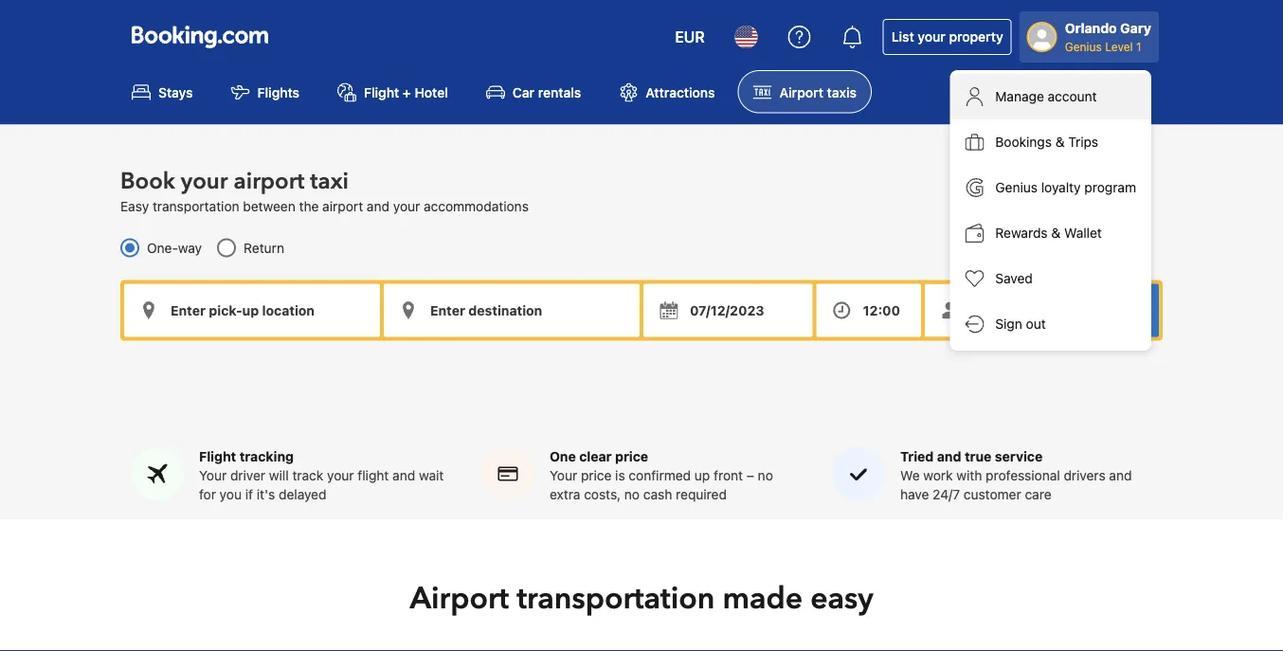 Task type: describe. For each thing, give the bounding box(es) containing it.
flight for flight tracking your driver will track your flight and wait for you if it's delayed
[[199, 449, 236, 465]]

bookings
[[995, 134, 1052, 150]]

airport for airport taxis
[[780, 84, 823, 100]]

we
[[900, 468, 920, 484]]

taxi
[[310, 166, 349, 197]]

accommodations
[[424, 198, 529, 214]]

1 vertical spatial airport
[[322, 198, 363, 214]]

stays link
[[117, 70, 208, 113]]

eur button
[[664, 14, 716, 60]]

list your property
[[892, 29, 1003, 45]]

your left 'accommodations' on the top left of page
[[393, 198, 420, 214]]

genius loyalty program link
[[950, 165, 1151, 210]]

0 horizontal spatial airport
[[234, 166, 305, 197]]

tracking
[[240, 449, 294, 465]]

one-way
[[147, 240, 202, 255]]

saved
[[995, 271, 1033, 286]]

flight tracking your driver will track your flight and wait for you if it's delayed
[[199, 449, 444, 503]]

your inside flight tracking your driver will track your flight and wait for you if it's delayed
[[327, 468, 354, 484]]

program
[[1085, 180, 1136, 195]]

one-
[[147, 240, 178, 255]]

easy
[[810, 578, 873, 620]]

genius inside the orlando gary genius level 1
[[1065, 40, 1102, 53]]

clear
[[579, 449, 612, 465]]

true
[[965, 449, 992, 465]]

1 vertical spatial no
[[624, 487, 640, 503]]

wallet
[[1064, 225, 1102, 241]]

+
[[403, 84, 411, 100]]

extra
[[550, 487, 580, 503]]

rewards & wallet
[[995, 225, 1102, 241]]

customer
[[964, 487, 1021, 503]]

care
[[1025, 487, 1052, 503]]

07/12/2023
[[690, 302, 764, 318]]

one
[[550, 449, 576, 465]]

for
[[199, 487, 216, 503]]

you
[[220, 487, 242, 503]]

level
[[1105, 40, 1133, 53]]

your inside flight tracking your driver will track your flight and wait for you if it's delayed
[[199, 468, 227, 484]]

if
[[245, 487, 253, 503]]

bookings & trips
[[995, 134, 1099, 150]]

eur
[[675, 28, 705, 46]]

hotel
[[415, 84, 448, 100]]

it's
[[257, 487, 275, 503]]

1
[[1136, 40, 1142, 53]]

list your property link
[[883, 19, 1012, 55]]

professional
[[986, 468, 1060, 484]]

1 vertical spatial price
[[581, 468, 612, 484]]

airport taxis link
[[738, 70, 872, 113]]

orlando gary genius level 1
[[1065, 20, 1151, 53]]

orlando
[[1065, 20, 1117, 36]]

loyalty
[[1041, 180, 1081, 195]]

transportation inside book your airport taxi easy transportation between the airport and your accommodations
[[153, 198, 239, 214]]

flight + hotel link
[[322, 70, 463, 113]]

costs,
[[584, 487, 621, 503]]

car rentals link
[[471, 70, 596, 113]]

rewards
[[995, 225, 1048, 241]]

sign out button
[[950, 301, 1151, 347]]

flight
[[358, 468, 389, 484]]

stays
[[158, 84, 193, 100]]

rentals
[[538, 84, 581, 100]]

front
[[714, 468, 743, 484]]

flight + hotel
[[364, 84, 448, 100]]

cash
[[643, 487, 672, 503]]

have
[[900, 487, 929, 503]]

flight for flight + hotel
[[364, 84, 399, 100]]

and right 'drivers' on the bottom
[[1109, 468, 1132, 484]]

property
[[949, 29, 1003, 45]]

trips
[[1068, 134, 1099, 150]]

book your airport taxi easy transportation between the airport and your accommodations
[[120, 166, 529, 214]]

sign out
[[995, 316, 1046, 332]]

service
[[995, 449, 1043, 465]]

will
[[269, 468, 289, 484]]

track
[[292, 468, 323, 484]]

easy
[[120, 198, 149, 214]]

1 horizontal spatial transportation
[[517, 578, 715, 620]]

is
[[615, 468, 625, 484]]

flights link
[[216, 70, 315, 113]]

booking.com online hotel reservations image
[[132, 26, 268, 48]]



Task type: locate. For each thing, give the bounding box(es) containing it.
0 vertical spatial airport
[[234, 166, 305, 197]]

Enter pick-up location text field
[[124, 284, 380, 337]]

and up work
[[937, 449, 961, 465]]

0 horizontal spatial airport
[[410, 578, 509, 620]]

way
[[178, 240, 202, 255]]

airport taxis
[[780, 84, 857, 100]]

no down is
[[624, 487, 640, 503]]

0 vertical spatial flight
[[364, 84, 399, 100]]

your
[[918, 29, 946, 45], [181, 166, 228, 197], [393, 198, 420, 214], [327, 468, 354, 484]]

saved link
[[950, 256, 1151, 301]]

0 horizontal spatial price
[[581, 468, 612, 484]]

your right "book"
[[181, 166, 228, 197]]

your up for
[[199, 468, 227, 484]]

between
[[243, 198, 295, 214]]

0 vertical spatial airport
[[780, 84, 823, 100]]

attractions link
[[604, 70, 730, 113]]

your inside one clear price your price is confirmed up front – no extra costs, no cash required
[[550, 468, 577, 484]]

0 horizontal spatial flight
[[199, 449, 236, 465]]

manage account
[[995, 89, 1097, 104]]

flight left +
[[364, 84, 399, 100]]

1 vertical spatial transportation
[[517, 578, 715, 620]]

book
[[120, 166, 175, 197]]

rewards & wallet link
[[950, 210, 1151, 256]]

1 horizontal spatial your
[[550, 468, 577, 484]]

manage
[[995, 89, 1044, 104]]

& for wallet
[[1051, 225, 1061, 241]]

1 vertical spatial airport
[[410, 578, 509, 620]]

12:00 button
[[817, 284, 921, 337]]

and right the
[[367, 198, 390, 214]]

price up is
[[615, 449, 648, 465]]

2 your from the left
[[550, 468, 577, 484]]

required
[[676, 487, 727, 503]]

1 your from the left
[[199, 468, 227, 484]]

and
[[367, 198, 390, 214], [937, 449, 961, 465], [393, 468, 415, 484], [1109, 468, 1132, 484]]

your
[[199, 468, 227, 484], [550, 468, 577, 484]]

the
[[299, 198, 319, 214]]

made
[[723, 578, 803, 620]]

–
[[747, 468, 754, 484]]

confirmed
[[629, 468, 691, 484]]

and inside book your airport taxi easy transportation between the airport and your accommodations
[[367, 198, 390, 214]]

wait
[[419, 468, 444, 484]]

genius down orlando
[[1065, 40, 1102, 53]]

0 horizontal spatial your
[[199, 468, 227, 484]]

price down clear
[[581, 468, 612, 484]]

car rentals
[[513, 84, 581, 100]]

Enter destination text field
[[384, 284, 640, 337]]

car
[[513, 84, 535, 100]]

flight inside flight tracking your driver will track your flight and wait for you if it's delayed
[[199, 449, 236, 465]]

1 horizontal spatial genius
[[1065, 40, 1102, 53]]

1 vertical spatial flight
[[199, 449, 236, 465]]

sign
[[995, 316, 1022, 332]]

driver
[[230, 468, 265, 484]]

0 vertical spatial price
[[615, 449, 648, 465]]

07/12/2023 button
[[644, 284, 813, 337]]

return
[[244, 240, 284, 255]]

& left trips
[[1056, 134, 1065, 150]]

& for trips
[[1056, 134, 1065, 150]]

out
[[1026, 316, 1046, 332]]

0 horizontal spatial transportation
[[153, 198, 239, 214]]

tried
[[900, 449, 934, 465]]

1 horizontal spatial no
[[758, 468, 773, 484]]

1 vertical spatial genius
[[995, 180, 1038, 195]]

24/7
[[933, 487, 960, 503]]

list
[[892, 29, 914, 45]]

your right list
[[918, 29, 946, 45]]

flight
[[364, 84, 399, 100], [199, 449, 236, 465]]

your down one
[[550, 468, 577, 484]]

1 horizontal spatial airport
[[780, 84, 823, 100]]

and left wait
[[393, 468, 415, 484]]

account
[[1048, 89, 1097, 104]]

genius
[[1065, 40, 1102, 53], [995, 180, 1038, 195]]

manage account link
[[950, 74, 1151, 119]]

flights
[[257, 84, 300, 100]]

1 horizontal spatial price
[[615, 449, 648, 465]]

with
[[957, 468, 982, 484]]

bookings & trips link
[[950, 119, 1151, 165]]

airport for airport transportation made easy
[[410, 578, 509, 620]]

and inside flight tracking your driver will track your flight and wait for you if it's delayed
[[393, 468, 415, 484]]

0 horizontal spatial genius
[[995, 180, 1038, 195]]

up
[[695, 468, 710, 484]]

1 horizontal spatial flight
[[364, 84, 399, 100]]

0 vertical spatial &
[[1056, 134, 1065, 150]]

genius loyalty program
[[995, 180, 1136, 195]]

0 vertical spatial transportation
[[153, 198, 239, 214]]

your inside list your property link
[[918, 29, 946, 45]]

0 vertical spatial no
[[758, 468, 773, 484]]

one clear price your price is confirmed up front – no extra costs, no cash required
[[550, 449, 773, 503]]

1 horizontal spatial airport
[[322, 198, 363, 214]]

airport down taxi at the top of page
[[322, 198, 363, 214]]

genius left the loyalty
[[995, 180, 1038, 195]]

your right the track
[[327, 468, 354, 484]]

gary
[[1120, 20, 1151, 36]]

tried and true service we work with professional drivers and have 24/7 customer care
[[900, 449, 1132, 503]]

airport transportation made easy
[[410, 578, 873, 620]]

0 vertical spatial genius
[[1065, 40, 1102, 53]]

airport
[[234, 166, 305, 197], [322, 198, 363, 214]]

0 horizontal spatial no
[[624, 487, 640, 503]]

delayed
[[279, 487, 326, 503]]

transportation
[[153, 198, 239, 214], [517, 578, 715, 620]]

attractions
[[646, 84, 715, 100]]

airport up between
[[234, 166, 305, 197]]

flight up driver
[[199, 449, 236, 465]]

1 vertical spatial &
[[1051, 225, 1061, 241]]

& left wallet
[[1051, 225, 1061, 241]]

12:00
[[863, 302, 900, 318]]

drivers
[[1064, 468, 1106, 484]]

no right –
[[758, 468, 773, 484]]

taxis
[[827, 84, 857, 100]]

&
[[1056, 134, 1065, 150], [1051, 225, 1061, 241]]



Task type: vqa. For each thing, say whether or not it's contained in the screenshot.
"Flight" to the left
yes



